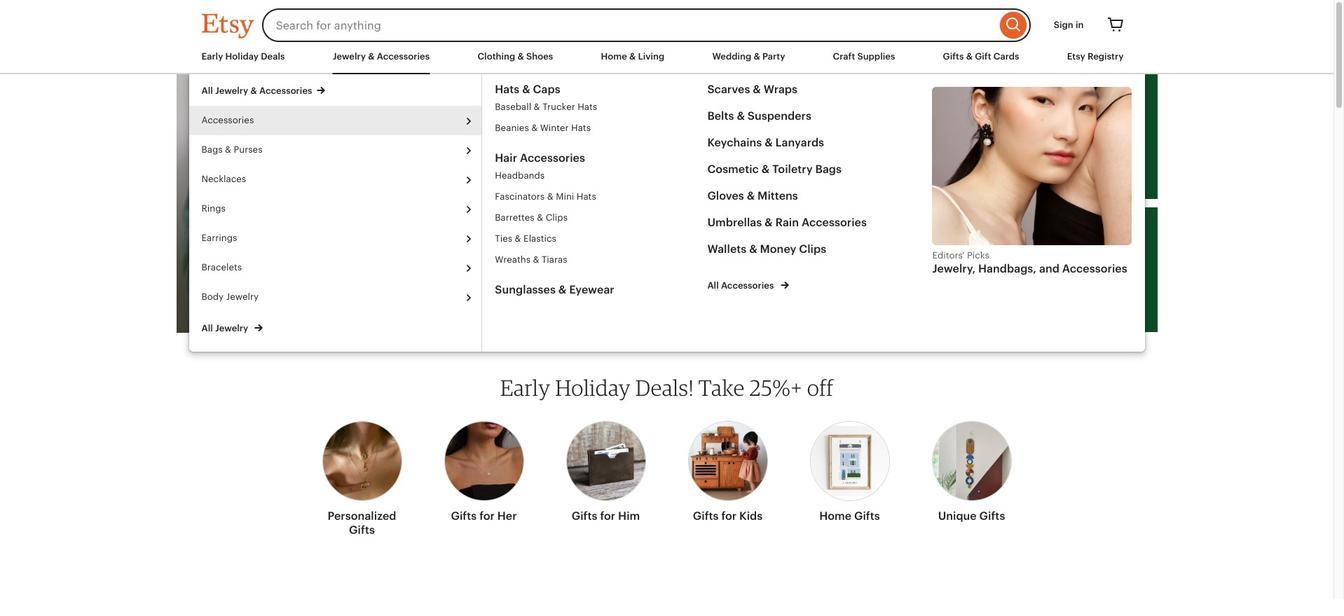 Task type: vqa. For each thing, say whether or not it's contained in the screenshot.
cm
no



Task type: describe. For each thing, give the bounding box(es) containing it.
holiday for deals are here!
[[550, 125, 630, 151]]

handbags,
[[978, 262, 1037, 276]]

gloves
[[707, 189, 744, 203]]

necklaces
[[201, 174, 246, 184]]

wedding & party link
[[712, 50, 785, 63]]

home & living menu item
[[601, 51, 665, 62]]

& for baseball & trucker hats
[[534, 102, 540, 112]]

lanyards
[[776, 136, 824, 149]]

all jewelry & accessories link
[[201, 78, 482, 97]]

body
[[201, 292, 224, 302]]

clothing & shoes
[[478, 51, 553, 62]]

1 vertical spatial clips
[[799, 242, 826, 256]]

& for sunglasses & eyewear
[[558, 283, 567, 296]]

her
[[497, 510, 517, 523]]

craft supplies
[[833, 51, 895, 62]]

ties
[[495, 233, 512, 244]]

take
[[699, 374, 745, 401]]

home gifts
[[819, 510, 880, 523]]

home gifts link
[[810, 413, 890, 529]]

clothing
[[478, 51, 515, 62]]

hats up baseball
[[495, 83, 520, 96]]

accessories inside editors' picks jewelry, handbags, and accessories
[[1062, 262, 1128, 276]]

& for clothing & shoes
[[518, 51, 524, 62]]

hair accessories
[[495, 151, 585, 165]]

clips inside 'link'
[[546, 212, 568, 223]]

body jewelry menu item
[[189, 282, 482, 312]]

registry
[[1088, 51, 1124, 62]]

Search for anything text field
[[262, 8, 996, 42]]

jewelry for all jewelry
[[215, 323, 248, 334]]

keychains
[[707, 136, 762, 149]]

personalized gifts link
[[322, 413, 402, 543]]

gifts for him
[[572, 510, 640, 523]]

mini
[[556, 191, 574, 202]]

editors'
[[932, 250, 965, 261]]

30% off!
[[1036, 259, 1120, 283]]

deals!
[[636, 374, 694, 401]]

to
[[1016, 263, 1032, 282]]

& for keychains & lanyards
[[765, 136, 773, 149]]

all for all jewelry
[[201, 323, 213, 334]]

wedding & party
[[712, 51, 785, 62]]

wreaths
[[495, 254, 531, 265]]

rings menu item
[[189, 194, 482, 224]]

& for umbrellas & rain accessories
[[765, 216, 773, 229]]

& for barrettes & clips
[[537, 212, 543, 223]]

jewelry,
[[932, 262, 976, 276]]

belts & suspenders
[[707, 109, 812, 123]]

hats for baseball & trucker hats
[[578, 102, 597, 112]]

for for gifts for kids
[[722, 510, 737, 523]]

jewelry inside jewelry & accessories link
[[333, 51, 366, 62]]

cosmetic & toiletry bags link
[[707, 163, 920, 177]]

suspenders
[[748, 109, 812, 123]]

umbrellas & rain accessories link
[[707, 216, 920, 230]]

wreaths & tiaras link
[[495, 250, 707, 271]]

& for ties & elastics
[[515, 233, 521, 244]]

gifts
[[1095, 236, 1129, 255]]

none search field inside sign in banner
[[262, 8, 1031, 42]]

keychains & lanyards link
[[707, 136, 920, 150]]

gifts inside gifts & gift cards link
[[943, 51, 964, 62]]

deals are here!
[[493, 151, 662, 177]]

scarves & wraps link
[[707, 83, 920, 97]]

barrettes & clips
[[495, 212, 568, 223]]

cards
[[994, 51, 1019, 62]]

home for home & living
[[601, 51, 627, 62]]

wraps
[[764, 83, 798, 96]]

up to 30% off!
[[991, 259, 1120, 283]]

hats & caps
[[495, 83, 560, 96]]

sign in banner
[[176, 0, 1157, 50]]

baseball & trucker hats link
[[495, 97, 707, 118]]

early holiday deals! take 25%+ off
[[500, 374, 833, 401]]

personalized for gifts
[[328, 510, 396, 523]]

& for wallets & money clips
[[749, 242, 757, 256]]

& for hats & caps
[[522, 83, 530, 96]]

personalized gifts
[[328, 510, 396, 537]]

baseball
[[495, 102, 531, 112]]

cosmetic
[[707, 163, 759, 176]]

for for gifts for him
[[600, 510, 615, 523]]

jewelry for all jewelry & accessories
[[215, 86, 248, 96]]

keychains & lanyards
[[707, 136, 824, 149]]

clothing & shoes menu item
[[478, 51, 553, 62]]

brighten spirits for under $20!
[[988, 103, 1133, 150]]

barrettes
[[495, 212, 535, 223]]

all for all jewelry & accessories
[[201, 86, 213, 96]]

umbrellas
[[707, 216, 762, 229]]

wallets
[[707, 242, 747, 256]]

party
[[762, 51, 785, 62]]

early for early holiday deals
[[201, 51, 223, 62]]

sunglasses & eyewear link
[[495, 283, 707, 297]]

a collection of multi-colored dog leashes with rose gold latches, which can be customized with a pet name. image
[[768, 207, 963, 332]]

beanies & winter hats
[[495, 123, 591, 133]]

gifts inside gifts for her link
[[451, 510, 477, 523]]

ties & elastics
[[495, 233, 556, 244]]

personalized gifts
[[991, 236, 1129, 255]]

all jewelry
[[201, 323, 251, 334]]

headbands link
[[495, 165, 707, 186]]

bags & purses
[[201, 144, 263, 155]]

unique gifts link
[[932, 413, 1012, 529]]

wallets & money clips
[[707, 242, 826, 256]]

wallets & money clips link
[[707, 242, 920, 257]]

gifts inside unique gifts link
[[979, 510, 1005, 523]]

gloves & mittens
[[707, 189, 798, 203]]

etsy
[[1067, 51, 1085, 62]]

gifts for kids link
[[688, 413, 768, 529]]

deals
[[261, 51, 285, 62]]

1 vertical spatial bags
[[815, 163, 842, 176]]

gifts for him link
[[566, 413, 646, 529]]

wedding & party menu item
[[712, 51, 785, 62]]

& for fascinators & mini hats
[[547, 191, 554, 202]]

in
[[1076, 20, 1084, 30]]

& for scarves & wraps
[[753, 83, 761, 96]]

& for gifts & gift cards
[[966, 51, 973, 62]]

all for all accessories
[[707, 280, 719, 291]]

bracelets menu item
[[189, 253, 482, 282]]

early holiday deals are here!
[[493, 125, 662, 177]]

accessories menu item
[[189, 106, 482, 135]]

home & living link
[[601, 50, 665, 63]]

& for jewelry & accessories
[[368, 51, 375, 62]]

sign
[[1054, 20, 1074, 30]]

cosmetic & toiletry bags
[[707, 163, 842, 176]]

belts & suspenders link
[[707, 109, 920, 123]]



Task type: locate. For each thing, give the bounding box(es) containing it.
0 horizontal spatial clips
[[546, 212, 568, 223]]

hats right mini
[[577, 191, 596, 202]]

& left caps
[[522, 83, 530, 96]]

tiaras
[[542, 254, 567, 265]]

jewelry down early holiday deals link
[[215, 86, 248, 96]]

off
[[807, 374, 833, 401]]

0 vertical spatial early
[[201, 51, 223, 62]]

accessories
[[377, 51, 430, 62], [259, 86, 312, 96], [201, 115, 254, 125], [520, 151, 585, 165], [802, 216, 867, 229], [1062, 262, 1128, 276], [721, 280, 774, 291]]

for left "kids"
[[722, 510, 737, 523]]

& right ties
[[515, 233, 521, 244]]

& inside menu item
[[225, 144, 231, 155]]

menu bar containing early holiday deals
[[201, 50, 1132, 74]]

fascinators & mini hats
[[495, 191, 596, 202]]

personalized
[[991, 236, 1090, 255], [328, 510, 396, 523]]

& left shoes
[[518, 51, 524, 62]]

headbands
[[495, 170, 545, 181]]

jewelry & accessories menu item
[[333, 51, 430, 62]]

winter
[[540, 123, 569, 133]]

jewelry for body jewelry
[[226, 292, 259, 302]]

jewelry up all jewelry & accessories link
[[333, 51, 366, 62]]

1 vertical spatial home
[[819, 510, 852, 523]]

1 vertical spatial early
[[493, 125, 545, 151]]

all inside all jewelry & accessories link
[[201, 86, 213, 96]]

& left "rain"
[[765, 216, 773, 229]]

sign in
[[1054, 20, 1084, 30]]

for left him
[[600, 510, 615, 523]]

accessories down the gloves & mittens link
[[802, 216, 867, 229]]

all jewelry link
[[189, 312, 482, 343]]

& left eyewear on the top of the page
[[558, 283, 567, 296]]

& right 'gloves' on the top right of page
[[747, 189, 755, 203]]

gifts inside personalized gifts
[[349, 524, 375, 537]]

living
[[638, 51, 665, 62]]

earrings
[[201, 233, 237, 243]]

2 vertical spatial early
[[500, 374, 551, 401]]

a festive scene featuring a candle shown with a holiday message and colorfully illustrated trees on its label. image
[[768, 74, 963, 199]]

2 vertical spatial all
[[201, 323, 213, 334]]

sunglasses & eyewear
[[495, 283, 614, 296]]

accessories up all jewelry & accessories link
[[377, 51, 430, 62]]

0 horizontal spatial personalized
[[328, 510, 396, 523]]

all inside all accessories link
[[707, 280, 719, 291]]

jewelry
[[333, 51, 366, 62], [215, 86, 248, 96], [226, 292, 259, 302], [215, 323, 248, 334]]

hats
[[495, 83, 520, 96], [578, 102, 597, 112], [571, 123, 591, 133], [577, 191, 596, 202]]

trucker
[[543, 102, 575, 112]]

menu bar
[[201, 50, 1132, 74]]

& inside "link"
[[558, 283, 567, 296]]

None search field
[[262, 8, 1031, 42]]

etsy registry
[[1067, 51, 1124, 62]]

& up all jewelry & accessories link
[[368, 51, 375, 62]]

all down wallets
[[707, 280, 719, 291]]

bags & purses menu item
[[189, 135, 482, 165]]

etsy registry link
[[1067, 50, 1124, 63]]

holiday inside early holiday deals are here!
[[550, 125, 630, 151]]

25%+
[[750, 374, 802, 401]]

unique
[[938, 510, 977, 523]]

jewelry down the body jewelry
[[215, 323, 248, 334]]

craft supplies link
[[833, 50, 895, 63]]

wedding
[[712, 51, 752, 62]]

home for home gifts
[[819, 510, 852, 523]]

under $20!
[[988, 126, 1098, 150]]

a personalized ornament commemorating a child's first holiday featuring ornate lettering and subtle patterns. image
[[176, 74, 468, 333]]

& left winter
[[531, 123, 538, 133]]

menu containing all jewelry & accessories
[[189, 78, 482, 343]]

spirits
[[1059, 103, 1107, 122]]

unique gifts
[[938, 510, 1005, 523]]

gifts & gift cards link
[[943, 50, 1019, 63]]

& for belts & suspenders
[[737, 109, 745, 123]]

ties & elastics link
[[495, 228, 707, 250]]

& left party
[[754, 51, 760, 62]]

accessories down the wallets & money clips
[[721, 280, 774, 291]]

& for beanies & winter hats
[[531, 123, 538, 133]]

gifts inside gifts for him link
[[572, 510, 598, 523]]

0 vertical spatial bags
[[201, 144, 223, 155]]

early holiday deals link
[[201, 50, 285, 63]]

up
[[991, 263, 1011, 282]]

eyewear
[[569, 283, 614, 296]]

& for home & living
[[629, 51, 636, 62]]

early inside early holiday deals are here!
[[493, 125, 545, 151]]

& up cosmetic & toiletry bags
[[765, 136, 773, 149]]

& for gloves & mittens
[[747, 189, 755, 203]]

hair
[[495, 151, 517, 165]]

hats for fascinators & mini hats
[[577, 191, 596, 202]]

hats down hats & caps link
[[578, 102, 597, 112]]

& up elastics
[[537, 212, 543, 223]]

bracelets
[[201, 262, 242, 273]]

& down early holiday deals link
[[251, 86, 257, 96]]

bags down keychains & lanyards link
[[815, 163, 842, 176]]

accessories down winter
[[520, 151, 585, 165]]

beanies & winter hats link
[[495, 118, 707, 139]]

0 horizontal spatial home
[[601, 51, 627, 62]]

accessories down the deals
[[259, 86, 312, 96]]

holiday
[[225, 51, 259, 62], [550, 125, 630, 151], [555, 374, 631, 401]]

hair accessories link
[[495, 151, 707, 165]]

personalized for gifts
[[991, 236, 1090, 255]]

1 vertical spatial holiday
[[550, 125, 630, 151]]

early
[[201, 51, 223, 62], [493, 125, 545, 151], [500, 374, 551, 401]]

baseball & trucker hats
[[495, 102, 597, 112]]

0 vertical spatial personalized
[[991, 236, 1090, 255]]

him
[[618, 510, 640, 523]]

1 vertical spatial all
[[707, 280, 719, 291]]

all accessories link
[[707, 269, 920, 292]]

accessories down gifts
[[1062, 262, 1128, 276]]

for right spirits
[[1111, 103, 1133, 122]]

& left the living
[[629, 51, 636, 62]]

jewelry inside all jewelry & accessories link
[[215, 86, 248, 96]]

for left her
[[479, 510, 495, 523]]

craft supplies menu item
[[833, 51, 895, 62]]

clips down umbrellas & rain accessories link
[[799, 242, 826, 256]]

0 vertical spatial all
[[201, 86, 213, 96]]

caps
[[533, 83, 560, 96]]

& for wreaths & tiaras
[[533, 254, 539, 265]]

& left gift
[[966, 51, 973, 62]]

hats right winter
[[571, 123, 591, 133]]

& left purses on the top of page
[[225, 144, 231, 155]]

& left money in the top right of the page
[[749, 242, 757, 256]]

scarves
[[707, 83, 750, 96]]

rings
[[201, 203, 226, 214]]

bags inside menu item
[[201, 144, 223, 155]]

kids
[[739, 510, 763, 523]]

& for cosmetic & toiletry bags
[[762, 163, 770, 176]]

sign in button
[[1043, 13, 1094, 38]]

jewelry right body on the left
[[226, 292, 259, 302]]

gifts
[[943, 51, 964, 62], [451, 510, 477, 523], [572, 510, 598, 523], [693, 510, 719, 523], [854, 510, 880, 523], [979, 510, 1005, 523], [349, 524, 375, 537]]

clips
[[546, 212, 568, 223], [799, 242, 826, 256]]

belts
[[707, 109, 734, 123]]

barrettes & clips link
[[495, 207, 707, 228]]

0 vertical spatial clips
[[546, 212, 568, 223]]

shoes
[[526, 51, 553, 62]]

clothing & shoes link
[[478, 50, 553, 63]]

accessories up the bags & purses
[[201, 115, 254, 125]]

clips down mini
[[546, 212, 568, 223]]

gifts inside gifts for kids link
[[693, 510, 719, 523]]

mittens
[[758, 189, 798, 203]]

1 horizontal spatial clips
[[799, 242, 826, 256]]

bags up necklaces
[[201, 144, 223, 155]]

wreaths & tiaras
[[495, 254, 567, 265]]

picks
[[967, 250, 990, 261]]

25%+ off
[[493, 185, 664, 226]]

1 horizontal spatial home
[[819, 510, 852, 523]]

all accessories
[[707, 280, 776, 291]]

accessories inside menu item
[[201, 115, 254, 125]]

elastics
[[524, 233, 556, 244]]

holiday for deals
[[225, 51, 259, 62]]

& down the hats & caps
[[534, 102, 540, 112]]

gifts for her
[[451, 510, 517, 523]]

brighten
[[988, 103, 1055, 122]]

rain
[[775, 216, 799, 229]]

supplies
[[857, 51, 895, 62]]

jewelry & accessories link
[[333, 50, 430, 63]]

& for wedding & party
[[754, 51, 760, 62]]

all down early holiday deals link
[[201, 86, 213, 96]]

& right belts
[[737, 109, 745, 123]]

all inside all jewelry link
[[201, 323, 213, 334]]

earrings menu item
[[189, 224, 482, 253]]

for for gifts for her
[[479, 510, 495, 523]]

jewelry inside all jewelry link
[[215, 323, 248, 334]]

menu
[[189, 78, 482, 343]]

0 horizontal spatial bags
[[201, 144, 223, 155]]

toiletry
[[772, 163, 813, 176]]

necklaces menu item
[[189, 165, 482, 194]]

holiday for deals!
[[555, 374, 631, 401]]

2 vertical spatial holiday
[[555, 374, 631, 401]]

early for early holiday deals! take 25%+ off
[[500, 374, 551, 401]]

for inside the brighten spirits for under $20!
[[1111, 103, 1133, 122]]

0 vertical spatial home
[[601, 51, 627, 62]]

craft
[[833, 51, 855, 62]]

0 vertical spatial holiday
[[225, 51, 259, 62]]

& for bags & purses
[[225, 144, 231, 155]]

fascinators & mini hats link
[[495, 186, 707, 207]]

1 horizontal spatial bags
[[815, 163, 842, 176]]

gifts & gift cards menu item
[[943, 51, 1019, 62]]

bags
[[201, 144, 223, 155], [815, 163, 842, 176]]

gifts inside home gifts link
[[854, 510, 880, 523]]

& left mini
[[547, 191, 554, 202]]

hats for beanies & winter hats
[[571, 123, 591, 133]]

gift
[[975, 51, 991, 62]]

& left wraps
[[753, 83, 761, 96]]

all down body on the left
[[201, 323, 213, 334]]

1 vertical spatial personalized
[[328, 510, 396, 523]]

jewelry inside 'body jewelry' menu item
[[226, 292, 259, 302]]

& left tiaras
[[533, 254, 539, 265]]

early for early holiday deals are here!
[[493, 125, 545, 151]]

1 horizontal spatial personalized
[[991, 236, 1090, 255]]

gifts for kids
[[693, 510, 763, 523]]

& down keychains & lanyards
[[762, 163, 770, 176]]

early holiday deals
[[201, 51, 285, 62]]

home inside menu bar
[[601, 51, 627, 62]]

jewelry & accessories
[[333, 51, 430, 62]]

gifts & gift cards
[[943, 51, 1019, 62]]



